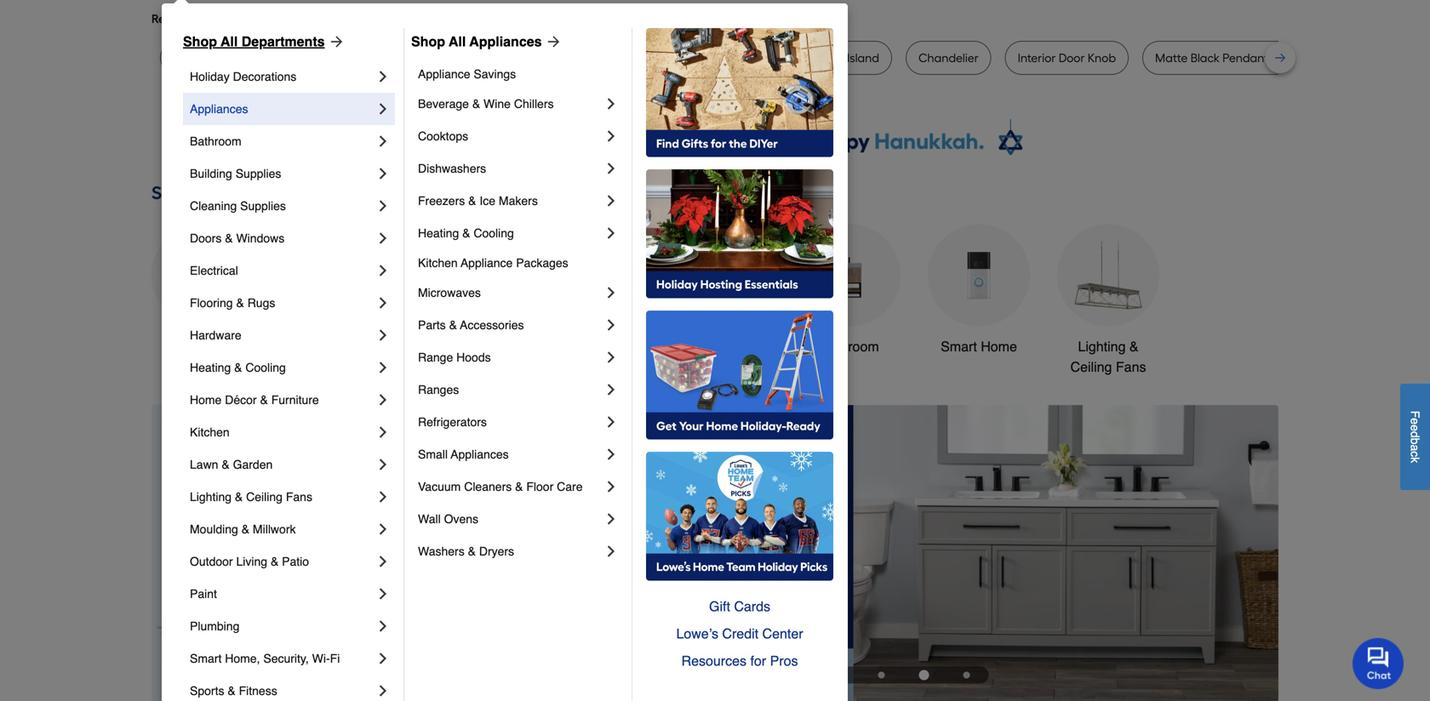 Task type: locate. For each thing, give the bounding box(es) containing it.
scroll to item #5 image
[[946, 672, 987, 679]]

smart for smart home, security, wi-fi
[[190, 652, 222, 666]]

for down departments
[[273, 51, 290, 65]]

hardware
[[190, 329, 242, 342]]

decorations down the christmas
[[425, 359, 498, 375]]

0 vertical spatial lighting
[[1078, 339, 1126, 355]]

1 horizontal spatial pendant
[[1223, 51, 1268, 65]]

outdoor living & patio link
[[190, 546, 375, 578]]

cards
[[734, 599, 770, 615]]

1 horizontal spatial lighting & ceiling fans
[[1071, 339, 1146, 375]]

0 horizontal spatial ceiling
[[246, 490, 283, 504]]

parts & accessories link
[[418, 309, 603, 341]]

cooling up kitchen appliance packages
[[474, 226, 514, 240]]

chat invite button image
[[1353, 638, 1405, 690]]

lighting inside lighting & ceiling fans
[[1078, 339, 1126, 355]]

outdoor for outdoor tools & equipment
[[671, 339, 721, 355]]

smart home
[[941, 339, 1017, 355]]

1 vertical spatial decorations
[[425, 359, 498, 375]]

heating down 'hardware'
[[190, 361, 231, 375]]

f e e d b a c k button
[[1400, 384, 1430, 490]]

lighting
[[1078, 339, 1126, 355], [190, 490, 232, 504]]

matte black pendant light cluster
[[1155, 51, 1340, 65]]

for inside resources for pros link
[[750, 653, 766, 669]]

shop up foyer light
[[411, 34, 445, 49]]

chevron right image for freezers & ice makers
[[603, 192, 620, 209]]

1 vertical spatial lighting
[[190, 490, 232, 504]]

red light fixture
[[576, 51, 666, 65]]

1 horizontal spatial fans
[[1116, 359, 1146, 375]]

pros
[[770, 653, 798, 669]]

0 horizontal spatial home
[[190, 393, 222, 407]]

2 all from the left
[[449, 34, 466, 49]]

1 horizontal spatial black
[[1191, 51, 1220, 65]]

heating & cooling for rightmost heating & cooling link
[[418, 226, 514, 240]]

0 horizontal spatial decorations
[[233, 70, 296, 83]]

0 vertical spatial ceiling
[[1071, 359, 1112, 375]]

fitness
[[239, 684, 277, 698]]

wine
[[484, 97, 511, 111]]

1 vertical spatial cooling
[[245, 361, 286, 375]]

e up "b" on the right
[[1408, 425, 1422, 431]]

arrow right image
[[325, 33, 345, 50]]

chevron right image for range hoods
[[603, 349, 620, 366]]

range hoods
[[418, 351, 491, 364]]

for left kitchen
[[784, 51, 801, 65]]

building supplies link
[[190, 157, 375, 190]]

garden
[[233, 458, 273, 472]]

e up d
[[1408, 418, 1422, 425]]

chevron right image for refrigerators link
[[603, 414, 620, 431]]

windows
[[236, 232, 285, 245]]

f e e d b a c k
[[1408, 411, 1422, 463]]

0 horizontal spatial all
[[221, 34, 238, 49]]

supplies for cleaning supplies
[[240, 199, 286, 213]]

electrical link
[[190, 255, 375, 287]]

resources for pros
[[681, 653, 798, 669]]

outdoor up equipment
[[671, 339, 721, 355]]

security,
[[263, 652, 309, 666]]

2 shop from the left
[[411, 34, 445, 49]]

0 vertical spatial heating & cooling link
[[418, 217, 603, 249]]

pendant down the recommended searches for you heading
[[705, 51, 751, 65]]

chevron right image
[[375, 68, 392, 85], [375, 100, 392, 117], [603, 128, 620, 145], [603, 160, 620, 177], [375, 165, 392, 182], [375, 198, 392, 215], [603, 225, 620, 242], [375, 262, 392, 279], [603, 284, 620, 301], [603, 317, 620, 334], [375, 359, 392, 376], [375, 392, 392, 409], [603, 414, 620, 431], [375, 424, 392, 441], [603, 446, 620, 463], [375, 456, 392, 473], [375, 489, 392, 506], [603, 511, 620, 528], [375, 521, 392, 538], [375, 618, 392, 635], [375, 650, 392, 667], [375, 683, 392, 700]]

1 vertical spatial outdoor
[[190, 555, 233, 569]]

all down recommended searches for you on the top left of the page
[[221, 34, 238, 49]]

hoods
[[456, 351, 491, 364]]

outdoor inside outdoor living & patio link
[[190, 555, 233, 569]]

1 horizontal spatial outdoor
[[671, 339, 721, 355]]

chevron right image for building supplies link
[[375, 165, 392, 182]]

0 vertical spatial smart
[[941, 339, 977, 355]]

appliances inside the shop all appliances link
[[469, 34, 542, 49]]

appliances inside appliances button
[[169, 339, 236, 355]]

0 vertical spatial decorations
[[233, 70, 296, 83]]

kitchen faucets button
[[540, 224, 642, 357]]

0 horizontal spatial smart
[[190, 652, 222, 666]]

supplies up cleaning supplies
[[236, 167, 281, 180]]

2 light from the left
[[402, 51, 429, 65]]

lowe's credit center
[[676, 626, 803, 642]]

chevron right image for washers & dryers
[[603, 543, 620, 560]]

black right matte
[[1191, 51, 1220, 65]]

0 horizontal spatial pendant
[[705, 51, 751, 65]]

shop all departments
[[183, 34, 325, 49]]

appliances up 'black faucet'
[[469, 34, 542, 49]]

all up appliance savings on the left of page
[[449, 34, 466, 49]]

1 horizontal spatial kitchen
[[418, 256, 458, 270]]

cleaning supplies link
[[190, 190, 375, 222]]

0 horizontal spatial heating & cooling
[[190, 361, 286, 375]]

beverage & wine chillers
[[418, 97, 554, 111]]

flooring & rugs link
[[190, 287, 375, 319]]

chevron right image for lawn & garden link
[[375, 456, 392, 473]]

wall
[[418, 512, 441, 526]]

care
[[557, 480, 583, 494]]

shop for shop all appliances
[[411, 34, 445, 49]]

1 all from the left
[[221, 34, 238, 49]]

light down "shop all departments"
[[243, 51, 271, 65]]

heating & cooling link up furniture
[[190, 352, 375, 384]]

appliance up microwaves link
[[461, 256, 513, 270]]

decorations inside button
[[425, 359, 498, 375]]

chevron right image for outdoor living & patio
[[375, 553, 392, 570]]

heating & cooling up décor
[[190, 361, 286, 375]]

appliances down holiday
[[190, 102, 248, 116]]

recommended
[[152, 11, 233, 26]]

door
[[1059, 51, 1085, 65]]

1 horizontal spatial heating & cooling
[[418, 226, 514, 240]]

freezers
[[418, 194, 465, 208]]

0 vertical spatial heating
[[418, 226, 459, 240]]

1 vertical spatial lighting & ceiling fans
[[190, 490, 312, 504]]

recommended searches for you heading
[[152, 10, 1279, 27]]

0 vertical spatial heating & cooling
[[418, 226, 514, 240]]

shop all appliances link
[[411, 31, 562, 52]]

appliance up 'beverage' at the top left
[[418, 67, 470, 81]]

supplies up windows on the top of the page
[[240, 199, 286, 213]]

chevron right image for the kitchen link
[[375, 424, 392, 441]]

0 horizontal spatial heating
[[190, 361, 231, 375]]

4 light from the left
[[754, 51, 781, 65]]

1 vertical spatial bathroom
[[820, 339, 879, 355]]

parts & accessories
[[418, 318, 524, 332]]

for left pros
[[750, 653, 766, 669]]

chevron right image for moulding & millwork link on the left bottom of the page
[[375, 521, 392, 538]]

light for foyer light
[[402, 51, 429, 65]]

0 vertical spatial fans
[[1116, 359, 1146, 375]]

1 horizontal spatial arrow right image
[[1247, 554, 1264, 571]]

0 horizontal spatial heating & cooling link
[[190, 352, 375, 384]]

ceiling
[[293, 51, 331, 65]]

outdoor down moulding
[[190, 555, 233, 569]]

1 horizontal spatial ceiling
[[1071, 359, 1112, 375]]

cooling up the home décor & furniture
[[245, 361, 286, 375]]

smart inside button
[[941, 339, 977, 355]]

heating down freezers
[[418, 226, 459, 240]]

0 horizontal spatial cooling
[[245, 361, 286, 375]]

& inside lighting & ceiling fans
[[1130, 339, 1139, 355]]

1 horizontal spatial lighting
[[1078, 339, 1126, 355]]

heating & cooling link down makers
[[418, 217, 603, 249]]

chevron right image for sports & fitness link
[[375, 683, 392, 700]]

1 horizontal spatial decorations
[[425, 359, 498, 375]]

all
[[221, 34, 238, 49], [449, 34, 466, 49]]

sports & fitness link
[[190, 675, 375, 701]]

resources
[[681, 653, 747, 669]]

departments
[[242, 34, 325, 49]]

1 vertical spatial smart
[[190, 652, 222, 666]]

outdoor for outdoor living & patio
[[190, 555, 233, 569]]

1 horizontal spatial all
[[449, 34, 466, 49]]

3 light from the left
[[600, 51, 627, 65]]

0 vertical spatial cooling
[[474, 226, 514, 240]]

dishwashers link
[[418, 152, 603, 185]]

doors & windows
[[190, 232, 285, 245]]

pendant right matte
[[1223, 51, 1268, 65]]

small appliances link
[[418, 438, 603, 471]]

1 vertical spatial kitchen
[[542, 339, 587, 355]]

for inside the recommended searches for you heading
[[289, 11, 304, 26]]

0 horizontal spatial black
[[468, 51, 497, 65]]

0 horizontal spatial shop
[[183, 34, 217, 49]]

smart
[[941, 339, 977, 355], [190, 652, 222, 666]]

chevron right image for holiday decorations link
[[375, 68, 392, 85]]

bathroom link
[[190, 125, 375, 157]]

0 vertical spatial home
[[981, 339, 1017, 355]]

0 vertical spatial lighting & ceiling fans
[[1071, 339, 1146, 375]]

1 horizontal spatial home
[[981, 339, 1017, 355]]

chevron right image for hardware
[[375, 327, 392, 344]]

bathroom
[[190, 135, 242, 148], [820, 339, 879, 355]]

0 vertical spatial outdoor
[[671, 339, 721, 355]]

1 vertical spatial appliance
[[461, 256, 513, 270]]

0 horizontal spatial arrow right image
[[542, 33, 562, 50]]

building
[[190, 167, 232, 180]]

pendant
[[705, 51, 751, 65], [1223, 51, 1268, 65]]

kitchen for kitchen faucets
[[542, 339, 587, 355]]

1 horizontal spatial shop
[[411, 34, 445, 49]]

0 vertical spatial supplies
[[236, 167, 281, 180]]

chevron right image for wall ovens link at the left bottom of the page
[[603, 511, 620, 528]]

1 vertical spatial fans
[[286, 490, 312, 504]]

decorations
[[233, 70, 296, 83], [425, 359, 498, 375]]

black down shop all appliances
[[468, 51, 497, 65]]

moulding & millwork
[[190, 523, 296, 536]]

dishwashers
[[418, 162, 486, 175]]

wall ovens
[[418, 512, 478, 526]]

chevron right image
[[603, 95, 620, 112], [375, 133, 392, 150], [603, 192, 620, 209], [375, 230, 392, 247], [375, 295, 392, 312], [375, 327, 392, 344], [603, 349, 620, 366], [603, 381, 620, 398], [603, 478, 620, 495], [603, 543, 620, 560], [375, 553, 392, 570], [375, 586, 392, 603]]

appliances inside appliances link
[[190, 102, 248, 116]]

scroll to item #3 image
[[861, 672, 902, 679]]

2 e from the top
[[1408, 425, 1422, 431]]

kitchen left faucets
[[542, 339, 587, 355]]

light left the cluster
[[1271, 51, 1299, 65]]

for left you
[[289, 11, 304, 26]]

light right red
[[600, 51, 627, 65]]

1 horizontal spatial smart
[[941, 339, 977, 355]]

light left kitchen
[[754, 51, 781, 65]]

appliances up cleaners
[[451, 448, 509, 461]]

0 vertical spatial arrow right image
[[542, 33, 562, 50]]

0 horizontal spatial lighting & ceiling fans
[[190, 490, 312, 504]]

& inside outdoor tools & equipment
[[760, 339, 769, 355]]

bathroom button
[[799, 224, 901, 357]]

1 vertical spatial heating & cooling
[[190, 361, 286, 375]]

outdoor tools & equipment
[[671, 339, 769, 375]]

chevron right image for parts & accessories link
[[603, 317, 620, 334]]

center
[[762, 626, 803, 642]]

shop up the uolfin
[[183, 34, 217, 49]]

foyer
[[370, 51, 399, 65]]

c
[[1408, 451, 1422, 457]]

chevron right image for bathroom
[[375, 133, 392, 150]]

1 horizontal spatial cooling
[[474, 226, 514, 240]]

0 vertical spatial appliance
[[418, 67, 470, 81]]

holiday decorations
[[190, 70, 296, 83]]

1 vertical spatial home
[[190, 393, 222, 407]]

ranges link
[[418, 374, 603, 406]]

all for departments
[[221, 34, 238, 49]]

1 light from the left
[[243, 51, 271, 65]]

shop inside 'shop all departments' link
[[183, 34, 217, 49]]

1 horizontal spatial bathroom
[[820, 339, 879, 355]]

kitchen up lawn at the bottom of the page
[[190, 426, 230, 439]]

light for red light fixture
[[600, 51, 627, 65]]

up to 40 percent off select vanities. plus, get free local delivery on select vanities. image
[[454, 405, 1279, 701]]

0 horizontal spatial outdoor
[[190, 555, 233, 569]]

0 vertical spatial bathroom
[[190, 135, 242, 148]]

get your home holiday-ready. image
[[646, 311, 833, 440]]

1 shop from the left
[[183, 34, 217, 49]]

kitchen inside 'button'
[[542, 339, 587, 355]]

b
[[1408, 438, 1422, 445]]

chevron right image for rightmost heating & cooling link
[[603, 225, 620, 242]]

home
[[981, 339, 1017, 355], [190, 393, 222, 407]]

christmas decorations
[[425, 339, 498, 375]]

e
[[1408, 418, 1422, 425], [1408, 425, 1422, 431]]

chevron right image for home décor & furniture link
[[375, 392, 392, 409]]

beverage
[[418, 97, 469, 111]]

decorations down light for ceiling
[[233, 70, 296, 83]]

supplies for building supplies
[[236, 167, 281, 180]]

2 horizontal spatial kitchen
[[542, 339, 587, 355]]

appliances down flooring
[[169, 339, 236, 355]]

&
[[472, 97, 480, 111], [468, 194, 476, 208], [462, 226, 470, 240], [225, 232, 233, 245], [236, 296, 244, 310], [449, 318, 457, 332], [760, 339, 769, 355], [1130, 339, 1139, 355], [234, 361, 242, 375], [260, 393, 268, 407], [222, 458, 230, 472], [515, 480, 523, 494], [235, 490, 243, 504], [242, 523, 249, 536], [468, 545, 476, 558], [271, 555, 279, 569], [228, 684, 236, 698]]

kitchen
[[418, 256, 458, 270], [542, 339, 587, 355], [190, 426, 230, 439]]

rugs
[[247, 296, 275, 310]]

2 vertical spatial kitchen
[[190, 426, 230, 439]]

arrow right image
[[542, 33, 562, 50], [1247, 554, 1264, 571]]

0 vertical spatial kitchen
[[418, 256, 458, 270]]

chevron right image for plumbing 'link'
[[375, 618, 392, 635]]

moulding
[[190, 523, 238, 536]]

tools
[[724, 339, 756, 355]]

small
[[418, 448, 448, 461]]

furniture
[[271, 393, 319, 407]]

1 vertical spatial supplies
[[240, 199, 286, 213]]

light right foyer
[[402, 51, 429, 65]]

lawn
[[190, 458, 218, 472]]

outdoor inside outdoor tools & equipment
[[671, 339, 721, 355]]

chevron right image for doors & windows
[[375, 230, 392, 247]]

lawn & garden link
[[190, 449, 375, 481]]

heating & cooling down "freezers & ice makers"
[[418, 226, 514, 240]]

kitchen up microwaves
[[418, 256, 458, 270]]



Task type: describe. For each thing, give the bounding box(es) containing it.
kitchen link
[[190, 416, 375, 449]]

electrical
[[190, 264, 238, 278]]

0 horizontal spatial lighting
[[190, 490, 232, 504]]

0 horizontal spatial bathroom
[[190, 135, 242, 148]]

& inside "link"
[[468, 545, 476, 558]]

microwaves link
[[418, 277, 603, 309]]

dryers
[[479, 545, 514, 558]]

ranges
[[418, 383, 459, 397]]

5 light from the left
[[1271, 51, 1299, 65]]

lighting & ceiling fans inside button
[[1071, 339, 1146, 375]]

washers & dryers
[[418, 545, 514, 558]]

interior door knob
[[1018, 51, 1116, 65]]

building supplies
[[190, 167, 281, 180]]

bathroom inside button
[[820, 339, 879, 355]]

kitchen appliance packages
[[418, 256, 568, 270]]

25 days of deals. don't miss deals every day. same-day delivery on in-stock orders placed by 2 p m. image
[[152, 405, 426, 701]]

arrow left image
[[468, 554, 485, 571]]

plumbing
[[190, 620, 240, 633]]

1 vertical spatial arrow right image
[[1247, 554, 1264, 571]]

chevron right image for paint
[[375, 586, 392, 603]]

ceiling inside lighting & ceiling fans
[[1071, 359, 1112, 375]]

savings
[[474, 67, 516, 81]]

faucets
[[591, 339, 640, 355]]

1 black from the left
[[468, 51, 497, 65]]

decorations for christmas
[[425, 359, 498, 375]]

flooring & rugs
[[190, 296, 275, 310]]

scroll to item #4 element
[[902, 670, 946, 680]]

0 horizontal spatial kitchen
[[190, 426, 230, 439]]

chevron right image for vacuum cleaners & floor care
[[603, 478, 620, 495]]

sports & fitness
[[190, 684, 277, 698]]

microwaves
[[418, 286, 481, 300]]

gift
[[709, 599, 730, 615]]

refrigerators
[[418, 415, 487, 429]]

wall ovens link
[[418, 503, 603, 535]]

home inside button
[[981, 339, 1017, 355]]

1 horizontal spatial heating & cooling link
[[418, 217, 603, 249]]

2 pendant from the left
[[1223, 51, 1268, 65]]

refrigerators link
[[418, 406, 603, 438]]

decorations for holiday
[[233, 70, 296, 83]]

1 e from the top
[[1408, 418, 1422, 425]]

paint
[[190, 587, 217, 601]]

floor
[[526, 480, 554, 494]]

lowe's home team holiday picks. image
[[646, 452, 833, 581]]

find gifts for the diyer. image
[[646, 28, 833, 157]]

holiday hosting essentials. image
[[646, 169, 833, 299]]

vacuum
[[418, 480, 461, 494]]

moulding & millwork link
[[190, 513, 375, 546]]

cooktops link
[[418, 120, 603, 152]]

shop all departments link
[[183, 31, 345, 52]]

1 horizontal spatial heating
[[418, 226, 459, 240]]

home décor & furniture
[[190, 393, 319, 407]]

freezers & ice makers
[[418, 194, 538, 208]]

plumbing link
[[190, 610, 375, 643]]

chevron right image for electrical link
[[375, 262, 392, 279]]

chevron right image for 'cooktops' link
[[603, 128, 620, 145]]

flooring
[[190, 296, 233, 310]]

faucet
[[500, 51, 537, 65]]

foyer light
[[370, 51, 429, 65]]

cluster
[[1301, 51, 1340, 65]]

1 vertical spatial heating
[[190, 361, 231, 375]]

scroll to item #2 image
[[820, 672, 861, 679]]

vacuum cleaners & floor care
[[418, 480, 583, 494]]

knob
[[1088, 51, 1116, 65]]

credit
[[722, 626, 759, 642]]

kitchen for kitchen appliance packages
[[418, 256, 458, 270]]

lighting & ceiling fans button
[[1057, 224, 1159, 378]]

chevron right image for microwaves link
[[603, 284, 620, 301]]

appliances inside the small appliances link
[[451, 448, 509, 461]]

beverage & wine chillers link
[[418, 88, 603, 120]]

wi-
[[312, 652, 330, 666]]

1 vertical spatial heating & cooling link
[[190, 352, 375, 384]]

fans inside lighting & ceiling fans
[[1116, 359, 1146, 375]]

appliance savings
[[418, 67, 516, 81]]

lawn & garden
[[190, 458, 273, 472]]

chevron right image for heating & cooling link to the bottom
[[375, 359, 392, 376]]

chevron right image for beverage & wine chillers
[[603, 95, 620, 112]]

all for appliances
[[449, 34, 466, 49]]

arrow right image inside the shop all appliances link
[[542, 33, 562, 50]]

cleaners
[[464, 480, 512, 494]]

you
[[306, 11, 326, 26]]

heating & cooling for heating & cooling link to the bottom
[[190, 361, 286, 375]]

shop all appliances
[[411, 34, 542, 49]]

1 vertical spatial ceiling
[[246, 490, 283, 504]]

freezers & ice makers link
[[418, 185, 603, 217]]

ovens
[[444, 512, 478, 526]]

appliances button
[[152, 224, 254, 357]]

outdoor living & patio
[[190, 555, 309, 569]]

2 black from the left
[[1191, 51, 1220, 65]]

red
[[576, 51, 597, 65]]

matte
[[1155, 51, 1188, 65]]

interior
[[1018, 51, 1056, 65]]

kitchen appliance packages link
[[418, 249, 620, 277]]

chevron right image for the small appliances link
[[603, 446, 620, 463]]

lowe's
[[676, 626, 718, 642]]

chevron right image for lighting & ceiling fans link
[[375, 489, 392, 506]]

smart home, security, wi-fi
[[190, 652, 340, 666]]

f
[[1408, 411, 1422, 418]]

packages
[[516, 256, 568, 270]]

chevron right image for smart home, security, wi-fi link on the left
[[375, 650, 392, 667]]

light for pendant light for kitchen island
[[754, 51, 781, 65]]

shop 25 days of deals by category image
[[152, 179, 1279, 207]]

living
[[236, 555, 267, 569]]

chevron right image for "dishwashers" link
[[603, 160, 620, 177]]

smart for smart home
[[941, 339, 977, 355]]

chevron right image for cleaning supplies link
[[375, 198, 392, 215]]

chevron right image for appliances link
[[375, 100, 392, 117]]

christmas
[[431, 339, 492, 355]]

shop for shop all departments
[[183, 34, 217, 49]]

parts
[[418, 318, 446, 332]]

gift cards
[[709, 599, 770, 615]]

lowe's wishes you and your family a happy hanukkah. image
[[152, 119, 1279, 162]]

hardware link
[[190, 319, 375, 352]]

home,
[[225, 652, 260, 666]]

vacuum cleaners & floor care link
[[418, 471, 603, 503]]

1 pendant from the left
[[705, 51, 751, 65]]

holiday decorations link
[[190, 60, 375, 93]]

kitchen faucets
[[542, 339, 640, 355]]

0 horizontal spatial fans
[[286, 490, 312, 504]]

doors & windows link
[[190, 222, 375, 255]]

k
[[1408, 457, 1422, 463]]

chevron right image for ranges
[[603, 381, 620, 398]]

searches
[[236, 11, 286, 26]]

outdoor tools & equipment button
[[669, 224, 771, 378]]

resources for pros link
[[646, 648, 833, 675]]

chevron right image for flooring & rugs
[[375, 295, 392, 312]]

cleaning
[[190, 199, 237, 213]]

range
[[418, 351, 453, 364]]

lighting & ceiling fans link
[[190, 481, 375, 513]]



Task type: vqa. For each thing, say whether or not it's contained in the screenshot.
Garden Rakes
no



